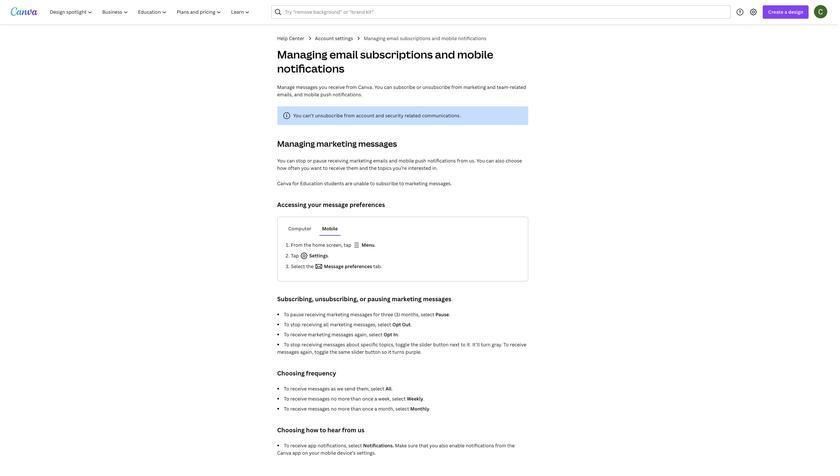 Task type: vqa. For each thing, say whether or not it's contained in the screenshot.


Task type: describe. For each thing, give the bounding box(es) containing it.
email inside the managing email subscriptions and mobile notifications
[[330, 47, 358, 62]]

0 horizontal spatial pause
[[290, 311, 304, 318]]

frequency
[[306, 369, 336, 377]]

notifications inside "managing email subscriptions and mobile notifications" link
[[458, 35, 486, 41]]

create a design button
[[763, 5, 809, 19]]

help center link
[[277, 35, 304, 42]]

0 vertical spatial for
[[292, 180, 299, 187]]

week,
[[378, 396, 391, 402]]

push inside "you can stop or pause receiving marketing emails and mobile push notifications from us. you can also choose how often you want to receive them and the topics you're interested in."
[[415, 158, 426, 164]]

it'll
[[472, 342, 480, 348]]

stop inside "you can stop or pause receiving marketing emails and mobile push notifications from us. you can also choose how often you want to receive them and the topics you're interested in."
[[296, 158, 306, 164]]

receiving inside "you can stop or pause receiving marketing emails and mobile push notifications from us. you can also choose how often you want to receive them and the topics you're interested in."
[[328, 158, 348, 164]]

to for to pause receiving marketing messages for three (3) months, select pause .
[[284, 311, 289, 318]]

unsubscribe inside manage messages you receive from canva. you can subscribe or unsubscribe from marketing and team-related emails, and mobile push notifications.
[[422, 84, 450, 90]]

receive inside manage messages you receive from canva. you can subscribe or unsubscribe from marketing and team-related emails, and mobile push notifications.
[[328, 84, 345, 90]]

in
[[393, 332, 398, 338]]

pausing
[[367, 295, 390, 303]]

1 vertical spatial toggle
[[314, 349, 328, 355]]

messages up 'emails'
[[358, 138, 397, 149]]

from
[[291, 242, 303, 248]]

to for to receive messages no more than once a month, select monthly .
[[284, 406, 289, 412]]

select left pause
[[421, 311, 434, 318]]

receiving for marketing
[[305, 311, 325, 318]]

message
[[323, 201, 348, 209]]

make
[[395, 443, 407, 449]]

you're
[[393, 165, 407, 171]]

managing for pause
[[277, 138, 315, 149]]

often
[[288, 165, 300, 171]]

0 horizontal spatial related
[[405, 112, 421, 119]]

topics,
[[379, 342, 394, 348]]

than for month,
[[351, 406, 361, 412]]

accessing your message preferences
[[277, 201, 385, 209]]

unable
[[354, 180, 369, 187]]

choosing for choosing frequency
[[277, 369, 305, 377]]

emails
[[373, 158, 388, 164]]

to receive app notifications, select notifications.
[[284, 443, 395, 449]]

it
[[388, 349, 391, 355]]

pause
[[436, 311, 449, 318]]

menu
[[362, 242, 375, 248]]

notifications inside "you can stop or pause receiving marketing emails and mobile push notifications from us. you can also choose how often you want to receive them and the topics you're interested in."
[[427, 158, 456, 164]]

interested
[[408, 165, 431, 171]]

marketing inside "you can stop or pause receiving marketing emails and mobile push notifications from us. you can also choose how often you want to receive them and the topics you're interested in."
[[349, 158, 372, 164]]

help
[[277, 35, 288, 41]]

messages,
[[353, 321, 376, 328]]

select
[[291, 263, 305, 270]]

0 vertical spatial preferences
[[350, 201, 385, 209]]

a for weekly
[[374, 396, 377, 402]]

again, inside to stop receiving messages about specific topics, toggle the slider button next to it. it'll turn gray. to receive messages again, toggle the same slider button so it turns purple.
[[300, 349, 313, 355]]

subscribing,
[[277, 295, 314, 303]]

help center
[[277, 35, 304, 41]]

0 vertical spatial toggle
[[396, 342, 410, 348]]

accessing
[[277, 201, 306, 209]]

0 horizontal spatial slider
[[351, 349, 364, 355]]

managing marketing messages
[[277, 138, 397, 149]]

notifications inside the managing email subscriptions and mobile notifications
[[277, 61, 344, 76]]

three
[[381, 311, 393, 318]]

0 horizontal spatial can
[[287, 158, 295, 164]]

subscribe inside manage messages you receive from canva. you can subscribe or unsubscribe from marketing and team-related emails, and mobile push notifications.
[[393, 84, 415, 90]]

mobile button
[[319, 222, 340, 235]]

select down the three
[[378, 321, 391, 328]]

you inside make sure that you also enable notifications from the canva app on your mobile device's settings.
[[429, 443, 438, 449]]

receive inside to stop receiving messages about specific topics, toggle the slider button next to it. it'll turn gray. to receive messages again, toggle the same slider button so it turns purple.
[[510, 342, 526, 348]]

weekly
[[407, 396, 423, 402]]

tab.
[[372, 263, 382, 270]]

also inside "you can stop or pause receiving marketing emails and mobile push notifications from us. you can also choose how often you want to receive them and the topics you're interested in."
[[495, 158, 504, 164]]

design
[[788, 9, 803, 15]]

select the
[[291, 263, 315, 270]]

1 canva from the top
[[277, 180, 291, 187]]

messages up pause
[[423, 295, 451, 303]]

us.
[[469, 158, 475, 164]]

to for to receive messages no more than once a week, select weekly .
[[284, 396, 289, 402]]

once for week,
[[362, 396, 373, 402]]

message preferences
[[323, 263, 372, 270]]

tap
[[291, 253, 300, 259]]

manage
[[277, 84, 295, 90]]

select up the "specific"
[[369, 332, 382, 338]]

screen,
[[326, 242, 343, 248]]

to for to receive messages as we send them, select all .
[[284, 386, 289, 392]]

2 vertical spatial or
[[360, 295, 366, 303]]

mobile inside make sure that you also enable notifications from the canva app on your mobile device's settings.
[[321, 450, 336, 456]]

monthly
[[410, 406, 429, 412]]

app inside make sure that you also enable notifications from the canva app on your mobile device's settings.
[[292, 450, 301, 456]]

no for month,
[[331, 406, 337, 412]]

you can't unsubscribe from account and security related communications.
[[293, 112, 461, 119]]

stop for to stop receiving messages about specific topics, toggle the slider button next to it. it'll turn gray. to receive messages again, toggle the same slider button so it turns purple.
[[290, 342, 300, 348]]

1 vertical spatial preferences
[[345, 263, 372, 270]]

sure
[[408, 443, 418, 449]]

account settings link
[[315, 35, 353, 42]]

to left hear at the bottom left
[[320, 426, 326, 434]]

that
[[419, 443, 428, 449]]

top level navigation element
[[45, 5, 255, 19]]

Try "remove background" or "brand kit" search field
[[285, 6, 726, 18]]

(3)
[[394, 311, 400, 318]]

1 vertical spatial unsubscribe
[[315, 112, 343, 119]]

emails,
[[277, 91, 293, 98]]

you inside manage messages you receive from canva. you can subscribe or unsubscribe from marketing and team-related emails, and mobile push notifications.
[[375, 84, 383, 90]]

than for week,
[[351, 396, 361, 402]]

you inside "you can stop or pause receiving marketing emails and mobile push notifications from us. you can also choose how often you want to receive them and the topics you're interested in."
[[301, 165, 310, 171]]

communications.
[[422, 112, 461, 119]]

the inside "you can stop or pause receiving marketing emails and mobile push notifications from us. you can also choose how often you want to receive them and the topics you're interested in."
[[369, 165, 377, 171]]

create
[[768, 9, 783, 15]]

to inside "you can stop or pause receiving marketing emails and mobile push notifications from us. you can also choose how often you want to receive them and the topics you're interested in."
[[323, 165, 328, 171]]

computer
[[288, 225, 311, 232]]

messages down to stop receiving all marketing messages, select opt out .
[[332, 332, 353, 338]]

choosing how to hear from us
[[277, 426, 364, 434]]

once for month,
[[362, 406, 373, 412]]

how inside "you can stop or pause receiving marketing emails and mobile push notifications from us. you can also choose how often you want to receive them and the topics you're interested in."
[[277, 165, 287, 171]]

students
[[324, 180, 344, 187]]

1 horizontal spatial how
[[306, 426, 318, 434]]

0 vertical spatial managing email subscriptions and mobile notifications
[[364, 35, 486, 41]]

are
[[345, 180, 352, 187]]

settings
[[335, 35, 353, 41]]

manage messages you receive from canva. you can subscribe or unsubscribe from marketing and team-related emails, and mobile push notifications.
[[277, 84, 526, 98]]

computer button
[[286, 222, 314, 235]]

gray.
[[492, 342, 502, 348]]

all
[[385, 386, 392, 392]]

team-
[[497, 84, 510, 90]]

a inside dropdown button
[[785, 9, 787, 15]]

security
[[385, 112, 403, 119]]

1 horizontal spatial email
[[387, 35, 399, 41]]

home
[[312, 242, 325, 248]]

to receive marketing messages again, select opt in .
[[284, 332, 399, 338]]

all
[[323, 321, 329, 328]]

to for to receive app notifications, select notifications.
[[284, 443, 289, 449]]

same
[[338, 349, 350, 355]]

it.
[[467, 342, 471, 348]]

messages up choosing how to hear from us
[[308, 406, 330, 412]]

to for to stop receiving all marketing messages, select opt out .
[[284, 321, 289, 328]]

messages up 'choosing frequency'
[[277, 349, 299, 355]]

canva for education students are unable to subscribe to marketing messages.
[[277, 180, 452, 187]]

your inside make sure that you also enable notifications from the canva app on your mobile device's settings.
[[309, 450, 319, 456]]

choose
[[506, 158, 522, 164]]

as
[[331, 386, 336, 392]]

mobile
[[322, 225, 338, 232]]

topics
[[378, 165, 392, 171]]



Task type: locate. For each thing, give the bounding box(es) containing it.
also inside make sure that you also enable notifications from the canva app on your mobile device's settings.
[[439, 443, 448, 449]]

2 vertical spatial managing
[[277, 138, 315, 149]]

push inside manage messages you receive from canva. you can subscribe or unsubscribe from marketing and team-related emails, and mobile push notifications.
[[320, 91, 332, 98]]

0 vertical spatial app
[[308, 443, 317, 449]]

2 horizontal spatial or
[[416, 84, 421, 90]]

about
[[346, 342, 360, 348]]

canva inside make sure that you also enable notifications from the canva app on your mobile device's settings.
[[277, 450, 291, 456]]

to receive messages as we send them, select all .
[[284, 386, 393, 392]]

from inside "you can stop or pause receiving marketing emails and mobile push notifications from us. you can also choose how often you want to receive them and the topics you're interested in."
[[457, 158, 468, 164]]

center
[[289, 35, 304, 41]]

0 vertical spatial again,
[[355, 332, 368, 338]]

to stop receiving all marketing messages, select opt out .
[[284, 321, 412, 328]]

messages down to receive marketing messages again, select opt in .
[[323, 342, 345, 348]]

messages
[[296, 84, 318, 90], [358, 138, 397, 149], [423, 295, 451, 303], [350, 311, 372, 318], [332, 332, 353, 338], [323, 342, 345, 348], [277, 349, 299, 355], [308, 386, 330, 392], [308, 396, 330, 402], [308, 406, 330, 412]]

0 vertical spatial push
[[320, 91, 332, 98]]

than
[[351, 396, 361, 402], [351, 406, 361, 412]]

0 horizontal spatial push
[[320, 91, 332, 98]]

1 vertical spatial app
[[292, 450, 301, 456]]

0 horizontal spatial app
[[292, 450, 301, 456]]

menu .
[[362, 242, 376, 248]]

push up interested
[[415, 158, 426, 164]]

1 vertical spatial also
[[439, 443, 448, 449]]

to for to receive marketing messages again, select opt in .
[[284, 332, 289, 338]]

1 vertical spatial or
[[307, 158, 312, 164]]

mobile inside "managing email subscriptions and mobile notifications" link
[[441, 35, 457, 41]]

1 vertical spatial a
[[374, 396, 377, 402]]

1 vertical spatial you
[[301, 165, 310, 171]]

2 horizontal spatial you
[[429, 443, 438, 449]]

a left month,
[[374, 406, 377, 412]]

0 vertical spatial choosing
[[277, 369, 305, 377]]

2 vertical spatial stop
[[290, 342, 300, 348]]

subscribe
[[393, 84, 415, 90], [376, 180, 398, 187]]

can up often
[[287, 158, 295, 164]]

1 vertical spatial pause
[[290, 311, 304, 318]]

0 horizontal spatial unsubscribe
[[315, 112, 343, 119]]

subscribe up security
[[393, 84, 415, 90]]

marketing
[[463, 84, 486, 90], [316, 138, 357, 149], [349, 158, 372, 164], [405, 180, 428, 187], [392, 295, 422, 303], [327, 311, 349, 318], [330, 321, 352, 328], [308, 332, 330, 338]]

1 vertical spatial related
[[405, 112, 421, 119]]

1 vertical spatial managing
[[277, 47, 327, 62]]

them,
[[357, 386, 370, 392]]

we
[[337, 386, 343, 392]]

1 vertical spatial button
[[365, 349, 381, 355]]

more for week,
[[338, 396, 350, 402]]

stop inside to stop receiving messages about specific topics, toggle the slider button next to it. it'll turn gray. to receive messages again, toggle the same slider button so it turns purple.
[[290, 342, 300, 348]]

toggle
[[396, 342, 410, 348], [314, 349, 328, 355]]

settings
[[308, 253, 328, 259]]

1 horizontal spatial slider
[[419, 342, 432, 348]]

managing for from
[[277, 47, 327, 62]]

or inside "you can stop or pause receiving marketing emails and mobile push notifications from us. you can also choose how often you want to receive them and the topics you're interested in."
[[307, 158, 312, 164]]

0 vertical spatial pause
[[313, 158, 327, 164]]

or inside manage messages you receive from canva. you can subscribe or unsubscribe from marketing and team-related emails, and mobile push notifications.
[[416, 84, 421, 90]]

1 vertical spatial once
[[362, 406, 373, 412]]

purple.
[[406, 349, 422, 355]]

account settings
[[315, 35, 353, 41]]

education
[[300, 180, 323, 187]]

receiving up all
[[305, 311, 325, 318]]

managing inside "managing email subscriptions and mobile notifications" link
[[364, 35, 385, 41]]

to down you're
[[399, 180, 404, 187]]

choosing up on
[[277, 426, 305, 434]]

canva down often
[[277, 180, 291, 187]]

receiving for messages
[[302, 342, 322, 348]]

for left the three
[[373, 311, 380, 318]]

choosing left frequency at bottom left
[[277, 369, 305, 377]]

1 than from the top
[[351, 396, 361, 402]]

0 vertical spatial stop
[[296, 158, 306, 164]]

mobile inside "you can stop or pause receiving marketing emails and mobile push notifications from us. you can also choose how often you want to receive them and the topics you're interested in."
[[399, 158, 414, 164]]

pause inside "you can stop or pause receiving marketing emails and mobile push notifications from us. you can also choose how often you want to receive them and the topics you're interested in."
[[313, 158, 327, 164]]

1 vertical spatial no
[[331, 406, 337, 412]]

0 horizontal spatial again,
[[300, 349, 313, 355]]

notifications
[[458, 35, 486, 41], [277, 61, 344, 76], [427, 158, 456, 164], [466, 443, 494, 449]]

0 horizontal spatial for
[[292, 180, 299, 187]]

2 vertical spatial you
[[429, 443, 438, 449]]

managing
[[364, 35, 385, 41], [277, 47, 327, 62], [277, 138, 315, 149]]

canva left on
[[277, 450, 291, 456]]

0 vertical spatial no
[[331, 396, 337, 402]]

also
[[495, 158, 504, 164], [439, 443, 448, 449]]

to
[[323, 165, 328, 171], [370, 180, 375, 187], [399, 180, 404, 187], [461, 342, 466, 348], [320, 426, 326, 434]]

a left design
[[785, 9, 787, 15]]

you can stop or pause receiving marketing emails and mobile push notifications from us. you can also choose how often you want to receive them and the topics you're interested in.
[[277, 158, 522, 171]]

you inside manage messages you receive from canva. you can subscribe or unsubscribe from marketing and team-related emails, and mobile push notifications.
[[319, 84, 327, 90]]

1 horizontal spatial for
[[373, 311, 380, 318]]

also left choose
[[495, 158, 504, 164]]

managing down center
[[277, 47, 327, 62]]

2 vertical spatial a
[[374, 406, 377, 412]]

messages.
[[429, 180, 452, 187]]

stop down subscribing,
[[290, 321, 300, 328]]

can inside manage messages you receive from canva. you can subscribe or unsubscribe from marketing and team-related emails, and mobile push notifications.
[[384, 84, 392, 90]]

1 once from the top
[[362, 396, 373, 402]]

1 vertical spatial how
[[306, 426, 318, 434]]

managing right the settings
[[364, 35, 385, 41]]

subscribe down 'topics'
[[376, 180, 398, 187]]

choosing for choosing how to hear from us
[[277, 426, 305, 434]]

1 vertical spatial email
[[330, 47, 358, 62]]

1 vertical spatial choosing
[[277, 426, 305, 434]]

to pause receiving marketing messages for three (3) months, select pause .
[[284, 311, 450, 318]]

more down to receive messages no more than once a week, select weekly .
[[338, 406, 350, 412]]

1 no from the top
[[331, 396, 337, 402]]

notifications,
[[318, 443, 347, 449]]

slider down about
[[351, 349, 364, 355]]

button down the "specific"
[[365, 349, 381, 355]]

app
[[308, 443, 317, 449], [292, 450, 301, 456]]

stop up often
[[296, 158, 306, 164]]

preferences down menu
[[345, 263, 372, 270]]

send
[[344, 386, 355, 392]]

managing email subscriptions and mobile notifications link
[[364, 35, 486, 42]]

canva
[[277, 180, 291, 187], [277, 450, 291, 456]]

your right on
[[309, 450, 319, 456]]

stop for to stop receiving all marketing messages, select opt out .
[[290, 321, 300, 328]]

pause up want
[[313, 158, 327, 164]]

1 horizontal spatial app
[[308, 443, 317, 449]]

no for week,
[[331, 396, 337, 402]]

2 canva from the top
[[277, 450, 291, 456]]

and
[[432, 35, 440, 41], [435, 47, 455, 62], [487, 84, 496, 90], [294, 91, 303, 98], [376, 112, 384, 119], [389, 158, 397, 164], [359, 165, 368, 171]]

0 vertical spatial button
[[433, 342, 449, 348]]

managing inside the managing email subscriptions and mobile notifications
[[277, 47, 327, 62]]

so
[[382, 349, 387, 355]]

0 horizontal spatial button
[[365, 349, 381, 355]]

unsubscribe
[[422, 84, 450, 90], [315, 112, 343, 119]]

0 vertical spatial subscriptions
[[400, 35, 431, 41]]

0 vertical spatial email
[[387, 35, 399, 41]]

your left message
[[308, 201, 321, 209]]

subscriptions inside "managing email subscriptions and mobile notifications" link
[[400, 35, 431, 41]]

1 horizontal spatial also
[[495, 158, 504, 164]]

messages right manage
[[296, 84, 318, 90]]

push left notifications. at the top of the page
[[320, 91, 332, 98]]

select right month,
[[395, 406, 409, 412]]

2 horizontal spatial can
[[486, 158, 494, 164]]

1 vertical spatial push
[[415, 158, 426, 164]]

0 vertical spatial your
[[308, 201, 321, 209]]

0 horizontal spatial toggle
[[314, 349, 328, 355]]

opt left out
[[392, 321, 401, 328]]

turns
[[392, 349, 404, 355]]

than down to receive messages no more than once a week, select weekly .
[[351, 406, 361, 412]]

from inside make sure that you also enable notifications from the canva app on your mobile device's settings.
[[495, 443, 506, 449]]

1 vertical spatial opt
[[384, 332, 392, 338]]

toggle up the turns on the bottom of the page
[[396, 342, 410, 348]]

the inside make sure that you also enable notifications from the canva app on your mobile device's settings.
[[507, 443, 515, 449]]

0 vertical spatial slider
[[419, 342, 432, 348]]

unsubscribe right can't
[[315, 112, 343, 119]]

to receive messages no more than once a week, select weekly .
[[284, 396, 424, 402]]

you
[[319, 84, 327, 90], [301, 165, 310, 171], [429, 443, 438, 449]]

1 vertical spatial managing email subscriptions and mobile notifications
[[277, 47, 493, 76]]

christina overa image
[[814, 5, 827, 18]]

a for monthly
[[374, 406, 377, 412]]

0 vertical spatial subscribe
[[393, 84, 415, 90]]

2 once from the top
[[362, 406, 373, 412]]

receive
[[328, 84, 345, 90], [329, 165, 345, 171], [290, 332, 307, 338], [510, 342, 526, 348], [290, 386, 307, 392], [290, 396, 307, 402], [290, 406, 307, 412], [290, 443, 307, 449]]

receiving for all
[[302, 321, 322, 328]]

0 vertical spatial how
[[277, 165, 287, 171]]

0 horizontal spatial or
[[307, 158, 312, 164]]

to receive messages no more than once a month, select monthly .
[[284, 406, 431, 412]]

1 vertical spatial more
[[338, 406, 350, 412]]

1 horizontal spatial can
[[384, 84, 392, 90]]

app up on
[[308, 443, 317, 449]]

subscribing, unsubscribing, or pausing marketing messages
[[277, 295, 451, 303]]

1 vertical spatial canva
[[277, 450, 291, 456]]

0 vertical spatial or
[[416, 84, 421, 90]]

button left 'next'
[[433, 342, 449, 348]]

slider up purple.
[[419, 342, 432, 348]]

0 vertical spatial opt
[[392, 321, 401, 328]]

opt left in
[[384, 332, 392, 338]]

receiving inside to stop receiving messages about specific topics, toggle the slider button next to it. it'll turn gray. to receive messages again, toggle the same slider button so it turns purple.
[[302, 342, 322, 348]]

more for month,
[[338, 406, 350, 412]]

choosing
[[277, 369, 305, 377], [277, 426, 305, 434]]

1 horizontal spatial unsubscribe
[[422, 84, 450, 90]]

1 vertical spatial again,
[[300, 349, 313, 355]]

a left week,
[[374, 396, 377, 402]]

subscriptions
[[400, 35, 431, 41], [360, 47, 433, 62]]

1 vertical spatial subscriptions
[[360, 47, 433, 62]]

1 vertical spatial subscribe
[[376, 180, 398, 187]]

to for to stop receiving messages about specific topics, toggle the slider button next to it. it'll turn gray. to receive messages again, toggle the same slider button so it turns purple.
[[284, 342, 289, 348]]

1 more from the top
[[338, 396, 350, 402]]

notifications.
[[333, 91, 362, 98]]

2 more from the top
[[338, 406, 350, 412]]

them
[[346, 165, 358, 171]]

months,
[[401, 311, 420, 318]]

how left often
[[277, 165, 287, 171]]

to right want
[[323, 165, 328, 171]]

0 vertical spatial a
[[785, 9, 787, 15]]

1 choosing from the top
[[277, 369, 305, 377]]

to left it.
[[461, 342, 466, 348]]

mobile inside manage messages you receive from canva. you can subscribe or unsubscribe from marketing and team-related emails, and mobile push notifications.
[[304, 91, 319, 98]]

how left hear at the bottom left
[[306, 426, 318, 434]]

0 vertical spatial managing
[[364, 35, 385, 41]]

2 choosing from the top
[[277, 426, 305, 434]]

0 vertical spatial related
[[510, 84, 526, 90]]

messages left as
[[308, 386, 330, 392]]

turn
[[481, 342, 491, 348]]

0 vertical spatial you
[[319, 84, 327, 90]]

messages inside manage messages you receive from canva. you can subscribe or unsubscribe from marketing and team-related emails, and mobile push notifications.
[[296, 84, 318, 90]]

marketing inside manage messages you receive from canva. you can subscribe or unsubscribe from marketing and team-related emails, and mobile push notifications.
[[463, 84, 486, 90]]

stop up 'choosing frequency'
[[290, 342, 300, 348]]

toggle up frequency at bottom left
[[314, 349, 328, 355]]

0 vertical spatial also
[[495, 158, 504, 164]]

1 horizontal spatial again,
[[355, 332, 368, 338]]

managing up often
[[277, 138, 315, 149]]

from the home screen, tap
[[291, 242, 352, 248]]

than up to receive messages no more than once a month, select monthly .
[[351, 396, 361, 402]]

1 horizontal spatial related
[[510, 84, 526, 90]]

again,
[[355, 332, 368, 338], [300, 349, 313, 355]]

messages down to receive messages as we send them, select all .
[[308, 396, 330, 402]]

once down them,
[[362, 396, 373, 402]]

for down often
[[292, 180, 299, 187]]

month,
[[378, 406, 394, 412]]

pause down subscribing,
[[290, 311, 304, 318]]

1 horizontal spatial button
[[433, 342, 449, 348]]

again, down messages,
[[355, 332, 368, 338]]

notifications inside make sure that you also enable notifications from the canva app on your mobile device's settings.
[[466, 443, 494, 449]]

hear
[[327, 426, 341, 434]]

account
[[356, 112, 374, 119]]

0 vertical spatial more
[[338, 396, 350, 402]]

us
[[358, 426, 364, 434]]

.
[[375, 242, 376, 248], [328, 253, 329, 259], [449, 311, 450, 318], [411, 321, 412, 328], [398, 332, 399, 338], [392, 386, 393, 392], [423, 396, 424, 402], [429, 406, 431, 412]]

1 vertical spatial slider
[[351, 349, 364, 355]]

receiving up 'choosing frequency'
[[302, 342, 322, 348]]

message
[[324, 263, 344, 270]]

1 vertical spatial than
[[351, 406, 361, 412]]

select right week,
[[392, 396, 406, 402]]

make sure that you also enable notifications from the canva app on your mobile device's settings.
[[277, 443, 515, 456]]

2 than from the top
[[351, 406, 361, 412]]

you
[[375, 84, 383, 90], [293, 112, 302, 119], [277, 158, 285, 164], [477, 158, 485, 164]]

enable
[[449, 443, 465, 449]]

2 no from the top
[[331, 406, 337, 412]]

can right canva.
[[384, 84, 392, 90]]

can't
[[303, 112, 314, 119]]

0 horizontal spatial you
[[301, 165, 310, 171]]

notifications.
[[363, 443, 394, 449]]

related
[[510, 84, 526, 90], [405, 112, 421, 119]]

1 horizontal spatial or
[[360, 295, 366, 303]]

select left the "all"
[[371, 386, 384, 392]]

1 horizontal spatial toggle
[[396, 342, 410, 348]]

0 vertical spatial than
[[351, 396, 361, 402]]

again, up 'choosing frequency'
[[300, 349, 313, 355]]

preferences
[[350, 201, 385, 209], [345, 263, 372, 270]]

related inside manage messages you receive from canva. you can subscribe or unsubscribe from marketing and team-related emails, and mobile push notifications.
[[510, 84, 526, 90]]

1 horizontal spatial push
[[415, 158, 426, 164]]

messages up messages,
[[350, 311, 372, 318]]

0 vertical spatial once
[[362, 396, 373, 402]]

opt
[[392, 321, 401, 328], [384, 332, 392, 338]]

your
[[308, 201, 321, 209], [309, 450, 319, 456]]

0 horizontal spatial also
[[439, 443, 448, 449]]

0 horizontal spatial how
[[277, 165, 287, 171]]

0 horizontal spatial email
[[330, 47, 358, 62]]

how
[[277, 165, 287, 171], [306, 426, 318, 434]]

1 horizontal spatial you
[[319, 84, 327, 90]]

to inside to stop receiving messages about specific topics, toggle the slider button next to it. it'll turn gray. to receive messages again, toggle the same slider button so it turns purple.
[[461, 342, 466, 348]]

once down to receive messages no more than once a week, select weekly .
[[362, 406, 373, 412]]

receiving left all
[[302, 321, 322, 328]]

receiving up them
[[328, 158, 348, 164]]

1 horizontal spatial pause
[[313, 158, 327, 164]]

app left on
[[292, 450, 301, 456]]

tap
[[344, 242, 351, 248]]

0 vertical spatial canva
[[277, 180, 291, 187]]

preferences down "canva for education students are unable to subscribe to marketing messages."
[[350, 201, 385, 209]]

1 vertical spatial your
[[309, 450, 319, 456]]

out
[[402, 321, 411, 328]]

to right unable
[[370, 180, 375, 187]]

canva.
[[358, 84, 373, 90]]

specific
[[361, 342, 378, 348]]

0 vertical spatial unsubscribe
[[422, 84, 450, 90]]

select up device's
[[348, 443, 362, 449]]

unsubscribe up communications. on the right of the page
[[422, 84, 450, 90]]

can right us.
[[486, 158, 494, 164]]

1 vertical spatial for
[[373, 311, 380, 318]]

receive inside "you can stop or pause receiving marketing emails and mobile push notifications from us. you can also choose how often you want to receive them and the topics you're interested in."
[[329, 165, 345, 171]]

also left enable
[[439, 443, 448, 449]]

1 vertical spatial stop
[[290, 321, 300, 328]]

create a design
[[768, 9, 803, 15]]

device's
[[337, 450, 356, 456]]

more down we
[[338, 396, 350, 402]]



